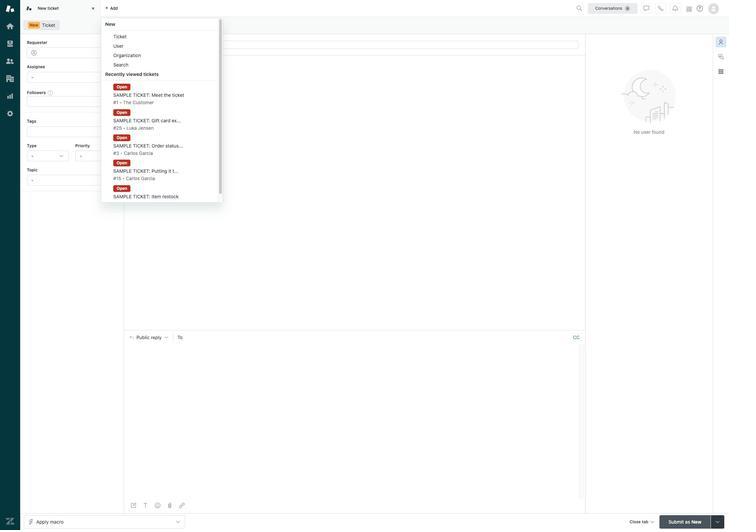 Task type: vqa. For each thing, say whether or not it's contained in the screenshot.
Search customers field
no



Task type: describe. For each thing, give the bounding box(es) containing it.
6 menu item from the top
[[101, 107, 218, 133]]

1 menu item from the top
[[101, 32, 218, 41]]

draft mode image
[[131, 503, 136, 509]]

add link (cmd k) image
[[179, 503, 185, 509]]

7 menu item from the top
[[101, 133, 218, 158]]

tab inside tabs tab list
[[20, 0, 101, 17]]

zendesk support image
[[6, 4, 14, 13]]

customers image
[[6, 57, 14, 66]]

2 menu item from the top
[[101, 41, 218, 51]]

9 menu item from the top
[[101, 184, 218, 209]]

admin image
[[6, 109, 14, 118]]

tabs tab list
[[20, 0, 574, 209]]

4 menu item from the top
[[101, 60, 218, 70]]

add attachment image
[[167, 503, 173, 509]]

Subject field
[[131, 41, 579, 49]]

minimize composer image
[[352, 328, 358, 333]]

customer context image
[[719, 39, 725, 45]]

format text image
[[143, 503, 148, 509]]

button displays agent's chat status as invisible. image
[[644, 6, 650, 11]]

apps image
[[719, 69, 725, 74]]

get help image
[[698, 5, 704, 11]]



Task type: locate. For each thing, give the bounding box(es) containing it.
info on adding followers image
[[48, 90, 53, 96]]

5 menu item from the top
[[101, 82, 218, 107]]

zendesk products image
[[688, 7, 692, 11]]

close image
[[90, 5, 97, 12]]

tab
[[20, 0, 101, 17]]

views image
[[6, 39, 14, 48]]

get started image
[[6, 22, 14, 31]]

menu item
[[101, 32, 218, 41], [101, 41, 218, 51], [101, 51, 218, 60], [101, 60, 218, 70], [101, 82, 218, 107], [101, 107, 218, 133], [101, 133, 218, 158], [101, 158, 218, 184], [101, 184, 218, 209]]

zendesk image
[[6, 518, 14, 526]]

menu inside tabs tab list
[[101, 18, 223, 209]]

secondary element
[[20, 19, 730, 32]]

3 menu item from the top
[[101, 51, 218, 60]]

organizations image
[[6, 74, 14, 83]]

insert emojis image
[[155, 503, 161, 509]]

reporting image
[[6, 92, 14, 101]]

menu
[[101, 18, 223, 209]]

notifications image
[[673, 6, 679, 11]]

8 menu item from the top
[[101, 158, 218, 184]]

None field
[[32, 98, 103, 105], [32, 128, 111, 135], [187, 335, 571, 341], [32, 98, 103, 105], [32, 128, 111, 135], [187, 335, 571, 341]]

main element
[[0, 0, 20, 531]]



